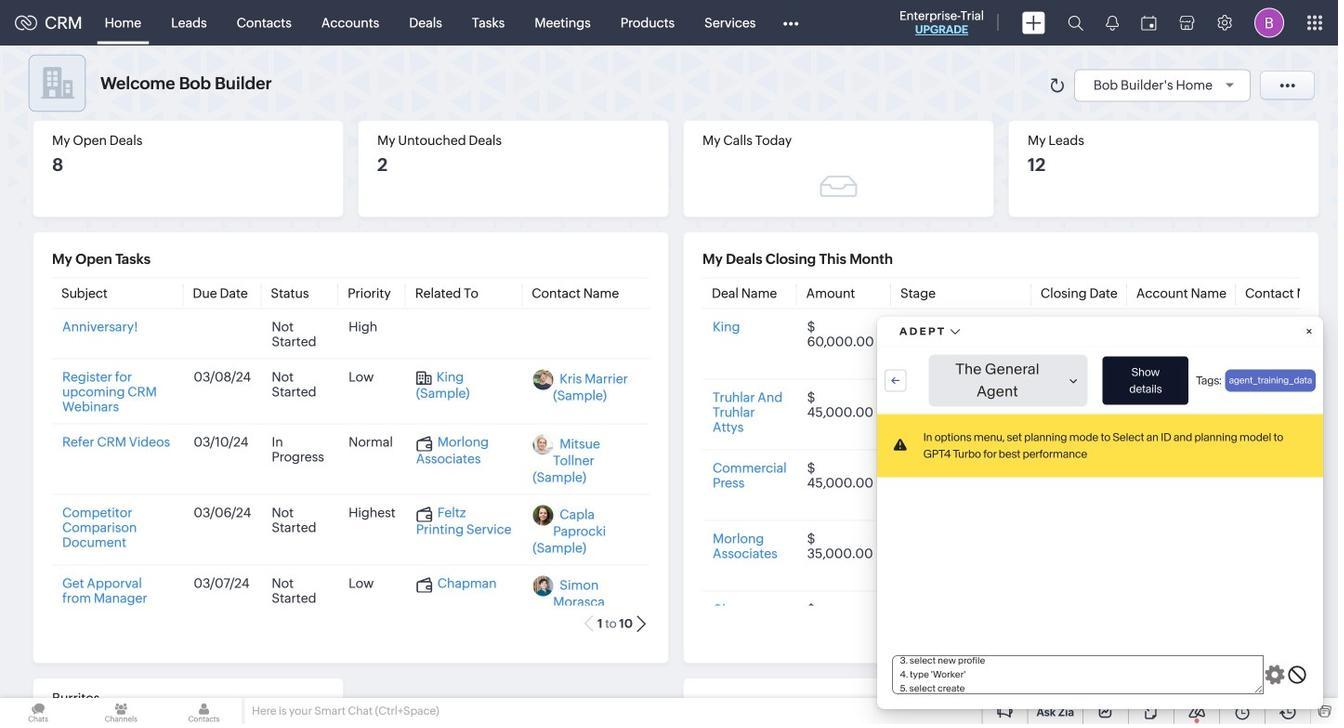 Task type: locate. For each thing, give the bounding box(es) containing it.
channels image
[[83, 698, 159, 724]]

region
[[0, 196, 242, 350], [0, 385, 242, 724]]

search element
[[1057, 0, 1095, 46]]

help image
[[1296, 75, 1333, 126]]

chats image
[[0, 698, 76, 724]]

logo image
[[15, 15, 37, 30]]

Search text field
[[15, 122, 227, 152]]

1 vertical spatial region
[[0, 385, 242, 724]]

calendar image
[[1142, 15, 1157, 30]]

profile element
[[1244, 0, 1296, 45]]

Other Modules field
[[771, 8, 811, 38]]

None field
[[14, 121, 228, 152]]

0 vertical spatial region
[[0, 196, 242, 350]]



Task type: vqa. For each thing, say whether or not it's contained in the screenshot.
CHATS image
yes



Task type: describe. For each thing, give the bounding box(es) containing it.
profile image
[[1255, 8, 1285, 38]]

search image
[[1068, 15, 1084, 31]]

Search text field
[[285, 172, 469, 202]]

2 region from the top
[[0, 385, 242, 724]]

signals element
[[1095, 0, 1130, 46]]

create menu image
[[1023, 12, 1046, 34]]

create menu element
[[1011, 0, 1057, 45]]

contacts image
[[166, 698, 242, 724]]

1 region from the top
[[0, 196, 242, 350]]

signals image
[[1106, 15, 1119, 31]]



